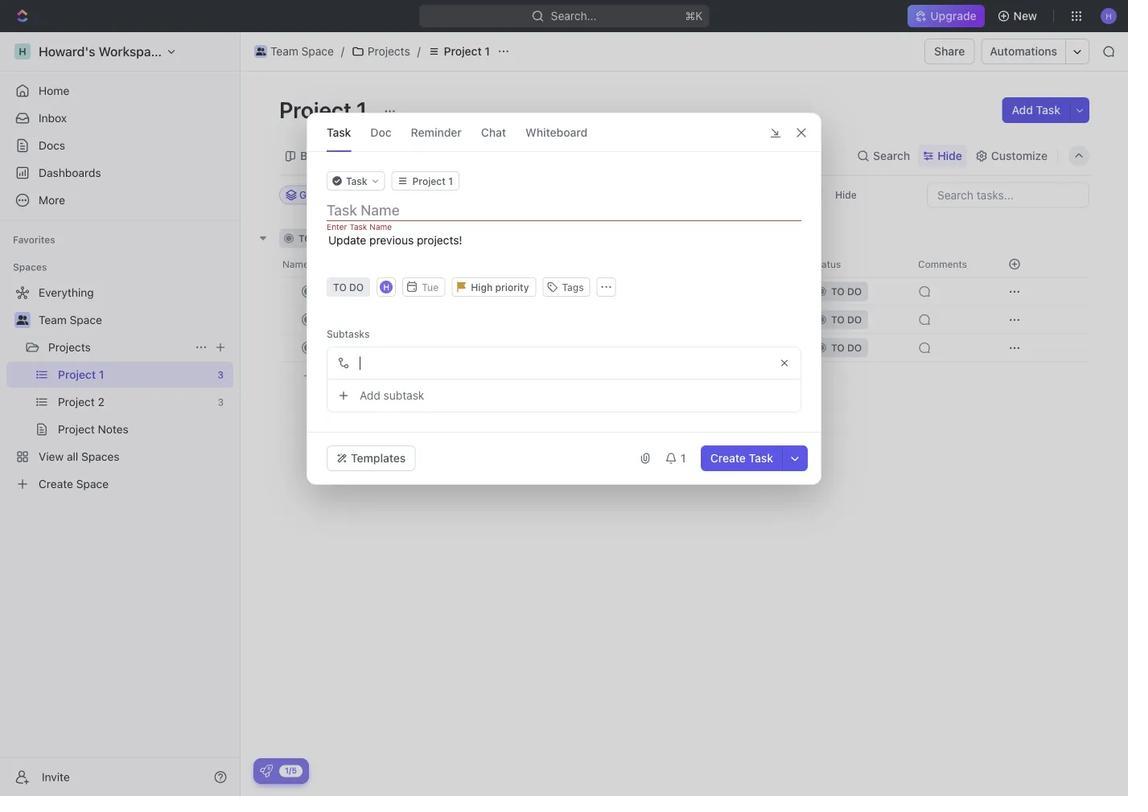 Task type: describe. For each thing, give the bounding box(es) containing it.
tags
[[562, 282, 584, 293]]

customize button
[[971, 145, 1053, 167]]

task 3 link
[[320, 336, 558, 360]]

add task for the top add task button
[[1012, 103, 1061, 117]]

favorites
[[13, 234, 55, 246]]

customize
[[992, 149, 1048, 163]]

task inside button
[[749, 452, 774, 465]]

add subtask link
[[328, 380, 801, 412]]

‎task 2
[[324, 313, 359, 326]]

templates button
[[327, 446, 416, 472]]

0 vertical spatial project 1
[[444, 45, 490, 58]]

1 inside project 1 link
[[485, 45, 490, 58]]

projects!
[[417, 234, 463, 247]]

chat
[[481, 126, 506, 139]]

do inside to do dropdown button
[[349, 282, 364, 293]]

1 horizontal spatial projects link
[[348, 42, 414, 61]]

onboarding checklist button element
[[260, 766, 273, 778]]

invite
[[42, 771, 70, 784]]

1 button
[[658, 446, 695, 472]]

gantt
[[488, 149, 518, 163]]

home link
[[6, 78, 233, 104]]

dialog containing task
[[307, 113, 822, 485]]

doc button
[[371, 114, 392, 151]]

gantt link
[[485, 145, 518, 167]]

new button
[[991, 3, 1047, 29]]

task down task 3
[[348, 370, 372, 383]]

add inside dialog
[[360, 389, 381, 403]]

2
[[352, 313, 359, 326]]

1 vertical spatial project 1
[[279, 96, 372, 123]]

tags button
[[543, 278, 591, 297]]

docs link
[[6, 133, 233, 159]]

automations
[[991, 45, 1058, 58]]

task inside dropdown button
[[346, 175, 368, 187]]

0 vertical spatial to do
[[299, 233, 329, 244]]

‎task 1
[[324, 285, 357, 298]]

team space inside tree
[[39, 314, 102, 327]]

1 vertical spatial add task button
[[379, 229, 447, 248]]

0 vertical spatial add task button
[[1003, 97, 1071, 123]]

2 vertical spatial add task button
[[317, 367, 378, 386]]

to inside dropdown button
[[333, 282, 347, 293]]

h
[[383, 283, 390, 292]]

project inside project 1 link
[[444, 45, 482, 58]]

calendar
[[411, 149, 459, 163]]

⌘k
[[685, 9, 703, 23]]

whiteboard button
[[526, 114, 588, 151]]

‎task for ‎task 1
[[324, 285, 349, 298]]

task down subtasks
[[324, 341, 349, 355]]

subtasks
[[327, 328, 370, 340]]

1 inside '‎task 1' link
[[352, 285, 357, 298]]

sidebar navigation
[[0, 32, 241, 797]]

h button
[[378, 279, 395, 295]]

table link
[[545, 145, 576, 167]]

hide inside button
[[836, 190, 857, 201]]

create
[[711, 452, 746, 465]]

add left projects!
[[398, 233, 417, 244]]

share button
[[925, 39, 975, 64]]

0 horizontal spatial to
[[299, 233, 312, 244]]

user group image inside team space link
[[256, 47, 266, 56]]

0 vertical spatial projects
[[368, 45, 410, 58]]

‎task 1 link
[[320, 280, 558, 303]]

high priority button
[[452, 278, 536, 297]]

previous
[[370, 234, 414, 247]]

update previous projects!
[[328, 234, 463, 247]]

search button
[[853, 145, 915, 167]]

task up 'board'
[[327, 126, 351, 139]]

doc
[[371, 126, 392, 139]]

board
[[300, 149, 332, 163]]

task button
[[327, 114, 351, 151]]

task button
[[327, 171, 385, 191]]

1 horizontal spatial add task
[[398, 233, 441, 244]]

priority
[[495, 282, 529, 293]]

1 vertical spatial team space link
[[39, 308, 230, 333]]

table
[[548, 149, 576, 163]]



Task type: vqa. For each thing, say whether or not it's contained in the screenshot.
Management
no



Task type: locate. For each thing, give the bounding box(es) containing it.
1 vertical spatial project
[[279, 96, 352, 123]]

do left h
[[349, 282, 364, 293]]

to do
[[299, 233, 329, 244], [333, 282, 364, 293]]

0 vertical spatial do
[[315, 233, 329, 244]]

board link
[[297, 145, 332, 167]]

‎task up subtasks
[[324, 313, 349, 326]]

1 vertical spatial 3
[[352, 341, 359, 355]]

1 vertical spatial team space
[[39, 314, 102, 327]]

‎task 2 link
[[320, 308, 558, 332]]

templates
[[351, 452, 406, 465]]

hide button
[[829, 186, 863, 205]]

add task
[[1012, 103, 1061, 117], [398, 233, 441, 244], [324, 370, 372, 383]]

to left update
[[299, 233, 312, 244]]

do
[[315, 233, 329, 244], [349, 282, 364, 293]]

3 left previous
[[348, 233, 354, 244]]

calendar link
[[407, 145, 459, 167]]

3 down subtasks
[[352, 341, 359, 355]]

0 vertical spatial add task
[[1012, 103, 1061, 117]]

‎task up ‎task 2
[[324, 285, 349, 298]]

add task down task 3
[[324, 370, 372, 383]]

create task
[[711, 452, 774, 465]]

project 1
[[444, 45, 490, 58], [279, 96, 372, 123]]

add task button down task 3
[[317, 367, 378, 386]]

0 vertical spatial team space
[[270, 45, 334, 58]]

0 vertical spatial space
[[302, 45, 334, 58]]

1 vertical spatial projects link
[[48, 335, 188, 361]]

0 horizontal spatial user group image
[[17, 316, 29, 325]]

space
[[302, 45, 334, 58], [70, 314, 102, 327]]

projects link
[[348, 42, 414, 61], [48, 335, 188, 361]]

0 horizontal spatial projects link
[[48, 335, 188, 361]]

add left subtask
[[360, 389, 381, 403]]

add task for the bottommost add task button
[[324, 370, 372, 383]]

task up "customize" at the top right of page
[[1037, 103, 1061, 117]]

automations button
[[982, 39, 1066, 64]]

add task button up "customize" at the top right of page
[[1003, 97, 1071, 123]]

share
[[935, 45, 966, 58]]

0 vertical spatial project
[[444, 45, 482, 58]]

tree containing team space
[[6, 280, 233, 497]]

1 vertical spatial hide
[[836, 190, 857, 201]]

reminder
[[411, 126, 462, 139]]

onboarding checklist button image
[[260, 766, 273, 778]]

hide right search
[[938, 149, 963, 163]]

1 vertical spatial projects
[[48, 341, 91, 354]]

Search tasks... text field
[[928, 183, 1089, 207]]

1 ‎task from the top
[[324, 285, 349, 298]]

whiteboard
[[526, 126, 588, 139]]

tree inside sidebar navigation
[[6, 280, 233, 497]]

None text field
[[328, 348, 775, 379]]

0 vertical spatial ‎task
[[324, 285, 349, 298]]

1 horizontal spatial user group image
[[256, 47, 266, 56]]

0 vertical spatial team space link
[[250, 42, 338, 61]]

hide down search button
[[836, 190, 857, 201]]

projects link inside tree
[[48, 335, 188, 361]]

high
[[471, 282, 493, 293]]

2 ‎task from the top
[[324, 313, 349, 326]]

1 vertical spatial to
[[333, 282, 347, 293]]

0 horizontal spatial team
[[39, 314, 67, 327]]

reminder button
[[411, 114, 462, 151]]

to do up ‎task 1
[[299, 233, 329, 244]]

add task button
[[1003, 97, 1071, 123], [379, 229, 447, 248], [317, 367, 378, 386]]

dashboards
[[39, 166, 101, 180]]

add task button up h
[[379, 229, 447, 248]]

0 horizontal spatial space
[[70, 314, 102, 327]]

1 vertical spatial team
[[39, 314, 67, 327]]

/
[[341, 45, 344, 58], [417, 45, 421, 58]]

to do inside dropdown button
[[333, 282, 364, 293]]

‎task for ‎task 2
[[324, 313, 349, 326]]

1 horizontal spatial to
[[333, 282, 347, 293]]

task right previous
[[420, 233, 441, 244]]

to do button
[[327, 278, 370, 297]]

1 vertical spatial add task
[[398, 233, 441, 244]]

1 vertical spatial space
[[70, 314, 102, 327]]

1
[[485, 45, 490, 58], [357, 96, 367, 123], [352, 285, 357, 298], [681, 452, 686, 465]]

project
[[444, 45, 482, 58], [279, 96, 352, 123]]

list
[[362, 149, 381, 163]]

0 horizontal spatial /
[[341, 45, 344, 58]]

user group image inside sidebar navigation
[[17, 316, 29, 325]]

0 vertical spatial user group image
[[256, 47, 266, 56]]

1 inside 1 button
[[681, 452, 686, 465]]

2 horizontal spatial add task
[[1012, 103, 1061, 117]]

‎task
[[324, 285, 349, 298], [324, 313, 349, 326]]

add task up '‎task 1' link
[[398, 233, 441, 244]]

new
[[1014, 9, 1038, 23]]

high priority button
[[452, 278, 536, 297]]

task right create
[[749, 452, 774, 465]]

task 3
[[324, 341, 359, 355]]

1 horizontal spatial team
[[270, 45, 299, 58]]

1 / from the left
[[341, 45, 344, 58]]

3
[[348, 233, 354, 244], [352, 341, 359, 355]]

0 horizontal spatial team space link
[[39, 308, 230, 333]]

chat button
[[481, 114, 506, 151]]

1 horizontal spatial do
[[349, 282, 364, 293]]

1 horizontal spatial team space link
[[250, 42, 338, 61]]

0 vertical spatial team
[[270, 45, 299, 58]]

team
[[270, 45, 299, 58], [39, 314, 67, 327]]

team space
[[270, 45, 334, 58], [39, 314, 102, 327]]

user group image
[[256, 47, 266, 56], [17, 316, 29, 325]]

spaces
[[13, 262, 47, 273]]

favorites button
[[6, 230, 62, 250]]

0 horizontal spatial do
[[315, 233, 329, 244]]

0 horizontal spatial hide
[[836, 190, 857, 201]]

search...
[[551, 9, 597, 23]]

projects inside tree
[[48, 341, 91, 354]]

hide inside dropdown button
[[938, 149, 963, 163]]

1 vertical spatial user group image
[[17, 316, 29, 325]]

tree
[[6, 280, 233, 497]]

team inside tree
[[39, 314, 67, 327]]

0 vertical spatial projects link
[[348, 42, 414, 61]]

inbox link
[[6, 105, 233, 131]]

create task button
[[701, 446, 783, 472]]

1 horizontal spatial to do
[[333, 282, 364, 293]]

hide button
[[919, 145, 967, 167]]

2 vertical spatial add task
[[324, 370, 372, 383]]

search
[[873, 149, 911, 163]]

0 horizontal spatial project
[[279, 96, 352, 123]]

docs
[[39, 139, 65, 152]]

Task Name text field
[[327, 200, 805, 220]]

1 horizontal spatial team space
[[270, 45, 334, 58]]

task
[[1037, 103, 1061, 117], [327, 126, 351, 139], [346, 175, 368, 187], [420, 233, 441, 244], [324, 341, 349, 355], [348, 370, 372, 383], [749, 452, 774, 465]]

do up to do dropdown button
[[315, 233, 329, 244]]

0 vertical spatial 3
[[348, 233, 354, 244]]

to
[[299, 233, 312, 244], [333, 282, 347, 293]]

projects
[[368, 45, 410, 58], [48, 341, 91, 354]]

0 horizontal spatial to do
[[299, 233, 329, 244]]

add subtask
[[360, 389, 425, 403]]

add task up "customize" at the top right of page
[[1012, 103, 1061, 117]]

list link
[[358, 145, 381, 167]]

1 vertical spatial ‎task
[[324, 313, 349, 326]]

high priority
[[471, 282, 529, 293]]

1/5
[[285, 767, 297, 776]]

home
[[39, 84, 69, 97]]

subtask
[[384, 389, 425, 403]]

add down task 3
[[324, 370, 345, 383]]

1 horizontal spatial projects
[[368, 45, 410, 58]]

1 horizontal spatial project 1
[[444, 45, 490, 58]]

dialog
[[307, 113, 822, 485]]

space inside tree
[[70, 314, 102, 327]]

0 horizontal spatial projects
[[48, 341, 91, 354]]

0 vertical spatial hide
[[938, 149, 963, 163]]

1 horizontal spatial project
[[444, 45, 482, 58]]

to do up 2
[[333, 282, 364, 293]]

update
[[328, 234, 366, 247]]

1 vertical spatial do
[[349, 282, 364, 293]]

1 horizontal spatial space
[[302, 45, 334, 58]]

2 / from the left
[[417, 45, 421, 58]]

0 horizontal spatial project 1
[[279, 96, 372, 123]]

0 horizontal spatial add task
[[324, 370, 372, 383]]

hide
[[938, 149, 963, 163], [836, 190, 857, 201]]

upgrade
[[931, 9, 977, 23]]

to up ‎task 2
[[333, 282, 347, 293]]

1 vertical spatial to do
[[333, 282, 364, 293]]

1 horizontal spatial /
[[417, 45, 421, 58]]

inbox
[[39, 111, 67, 125]]

add
[[1012, 103, 1034, 117], [398, 233, 417, 244], [324, 370, 345, 383], [360, 389, 381, 403]]

tags button
[[543, 278, 591, 297]]

0 horizontal spatial team space
[[39, 314, 102, 327]]

1 horizontal spatial hide
[[938, 149, 963, 163]]

upgrade link
[[908, 5, 985, 27]]

dashboards link
[[6, 160, 233, 186]]

task down "list" link
[[346, 175, 368, 187]]

add up "customize" at the top right of page
[[1012, 103, 1034, 117]]

project 1 link
[[424, 42, 494, 61]]

1 button
[[658, 446, 695, 472]]

0 vertical spatial to
[[299, 233, 312, 244]]



